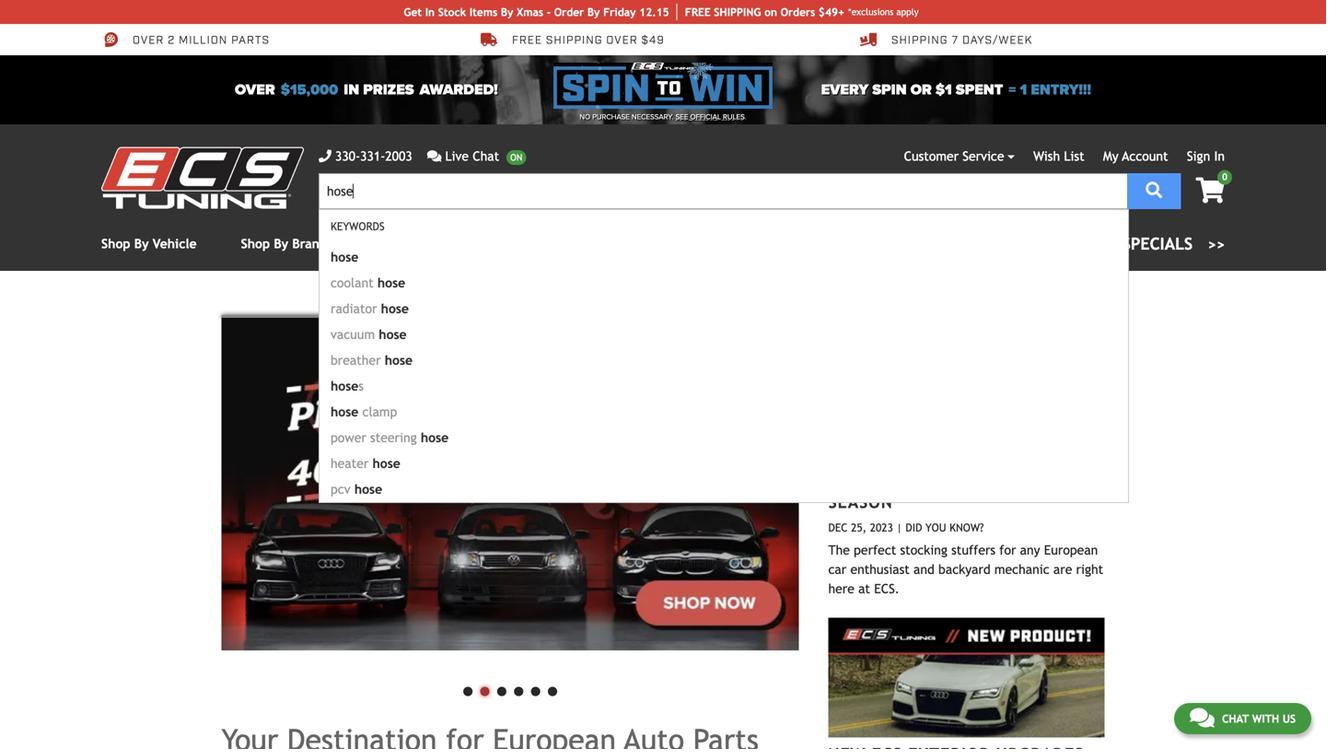 Task type: locate. For each thing, give the bounding box(es) containing it.
know?
[[950, 521, 984, 534]]

million
[[179, 33, 228, 48]]

no purchase necessary. see official rules .
[[580, 112, 747, 122]]

25,
[[851, 521, 867, 534]]

1 horizontal spatial over
[[235, 81, 275, 99]]

1 vertical spatial in
[[1215, 149, 1225, 164]]

ping
[[737, 6, 761, 18]]

hose down vacuum hose
[[385, 353, 413, 368]]

shipping 7 days/week
[[892, 33, 1033, 48]]

stock
[[438, 6, 466, 18]]

0 horizontal spatial in
[[425, 6, 435, 18]]

1 vertical spatial comments image
[[1190, 707, 1215, 729]]

items
[[470, 6, 498, 18]]

&
[[1106, 234, 1118, 253]]

$1
[[936, 81, 952, 99]]

7
[[952, 33, 959, 48]]

comments image inside chat with us link
[[1190, 707, 1215, 729]]

radiator hose
[[331, 301, 409, 316]]

1 horizontal spatial comments image
[[1190, 707, 1215, 729]]

over
[[133, 33, 164, 48], [235, 81, 275, 99]]

in right sign
[[1215, 149, 1225, 164]]

necessary.
[[632, 112, 674, 122]]

pcv
[[331, 482, 351, 497]]

0 horizontal spatial shop
[[101, 236, 130, 251]]

coolant hose
[[331, 275, 406, 290]]

•
[[460, 670, 477, 708], [477, 670, 493, 708], [493, 670, 510, 708], [510, 670, 527, 708], [527, 670, 544, 708], [544, 670, 561, 708]]

shop left vehicle
[[101, 236, 130, 251]]

customer service
[[904, 149, 1005, 164]]

hose up radiator hose
[[378, 275, 406, 290]]

xmas
[[517, 6, 544, 18]]

over left the 2
[[133, 33, 164, 48]]

chat right live
[[473, 149, 500, 164]]

2003
[[385, 149, 412, 164]]

0 horizontal spatial comments image
[[427, 150, 442, 163]]

every
[[821, 81, 869, 99]]

0 vertical spatial in
[[425, 6, 435, 18]]

2 • from the left
[[477, 670, 493, 708]]

purchase
[[593, 112, 630, 122]]

clamp
[[363, 404, 397, 419]]

1 vertical spatial over
[[235, 81, 275, 99]]

customer service button
[[904, 146, 1015, 166]]

5 • from the left
[[527, 670, 544, 708]]

enthusiast
[[851, 562, 910, 577]]

in right get
[[425, 6, 435, 18]]

by left xmas
[[501, 6, 514, 18]]

any
[[1020, 542, 1041, 557]]

over down parts
[[235, 81, 275, 99]]

-
[[547, 6, 551, 18]]

my account
[[1104, 149, 1169, 164]]

$49
[[642, 33, 665, 48]]

backyard
[[939, 562, 991, 577]]

comments image left live
[[427, 150, 442, 163]]

breather
[[331, 353, 381, 368]]

Search text field
[[319, 173, 1128, 209]]

shop for shop by vehicle
[[101, 236, 130, 251]]

$15,000
[[281, 81, 338, 99]]

1 vertical spatial chat
[[1222, 712, 1249, 725]]

chat with us link
[[1175, 703, 1312, 734]]

car
[[829, 562, 847, 577]]

hose clamp
[[331, 404, 397, 419]]

2023
[[870, 521, 894, 534]]

1 • from the left
[[460, 670, 477, 708]]

hose s
[[331, 379, 364, 393]]

mechanic
[[995, 562, 1050, 577]]

4 • from the left
[[510, 670, 527, 708]]

top stocking stuffers this season link
[[829, 474, 1084, 512]]

over for over 2 million parts
[[133, 33, 164, 48]]

shop left brand
[[241, 236, 270, 251]]

the
[[829, 542, 850, 557]]

sign in
[[1187, 149, 1225, 164]]

spent
[[956, 81, 1004, 99]]

stocking
[[867, 474, 950, 493]]

this
[[1046, 474, 1084, 493]]

steering
[[370, 430, 417, 445]]

comments image for live
[[427, 150, 442, 163]]

*exclusions apply link
[[849, 5, 919, 19]]

hose link
[[320, 244, 1129, 270]]

top
[[829, 474, 862, 493]]

in for get
[[425, 6, 435, 18]]

official
[[690, 112, 721, 122]]

ecs tuning 'spin to win' contest logo image
[[554, 63, 773, 109]]

comments image
[[427, 150, 442, 163], [1190, 707, 1215, 729]]

1 shop from the left
[[101, 236, 130, 251]]

2
[[168, 33, 175, 48]]

sales & specials link
[[941, 231, 1225, 256]]

chat left with
[[1222, 712, 1249, 725]]

over for over $15,000 in prizes
[[235, 81, 275, 99]]

customer
[[904, 149, 959, 164]]

shop by brand link
[[241, 236, 327, 251]]

0 link
[[1182, 170, 1233, 205]]

live chat link
[[427, 146, 526, 166]]

shop
[[101, 236, 130, 251], [241, 236, 270, 251]]

shopping cart image
[[1196, 177, 1225, 203]]

entry!!!
[[1031, 81, 1092, 99]]

ecs tuning image
[[101, 147, 304, 209]]

vehicle
[[153, 236, 197, 251]]

free
[[685, 6, 711, 18]]

my account link
[[1104, 149, 1169, 164]]

comments image inside live chat link
[[427, 150, 442, 163]]

0 vertical spatial over
[[133, 33, 164, 48]]

1
[[1020, 81, 1028, 99]]

wish list
[[1034, 149, 1085, 164]]

over 2 million parts
[[133, 33, 270, 48]]

ecs.
[[875, 581, 900, 596]]

1 horizontal spatial chat
[[1222, 712, 1249, 725]]

0 horizontal spatial over
[[133, 33, 164, 48]]

hose up the breather hose
[[379, 327, 407, 342]]

wish list link
[[1034, 149, 1085, 164]]

0 vertical spatial chat
[[473, 149, 500, 164]]

with
[[1253, 712, 1280, 725]]

service
[[963, 149, 1005, 164]]

comments image left chat with us
[[1190, 707, 1215, 729]]

are
[[1054, 562, 1073, 577]]

3 • from the left
[[493, 670, 510, 708]]

for
[[1000, 542, 1017, 557]]

vacuum
[[331, 327, 375, 342]]

free
[[512, 33, 543, 48]]

0 vertical spatial comments image
[[427, 150, 442, 163]]

over
[[607, 33, 638, 48]]

by left brand
[[274, 236, 288, 251]]

1 horizontal spatial in
[[1215, 149, 1225, 164]]

spin
[[873, 81, 907, 99]]

1 horizontal spatial shop
[[241, 236, 270, 251]]

2 shop from the left
[[241, 236, 270, 251]]

$49+
[[819, 6, 845, 18]]

pcv hose
[[331, 482, 382, 497]]

by
[[501, 6, 514, 18], [588, 6, 600, 18], [134, 236, 149, 251], [274, 236, 288, 251]]



Task type: describe. For each thing, give the bounding box(es) containing it.
new ecs exterior upgrades for your c7 rs7 image
[[829, 618, 1105, 737]]

hose down power steering hose
[[373, 456, 401, 471]]

comments image for chat
[[1190, 707, 1215, 729]]

season
[[829, 492, 893, 512]]

0
[[1223, 171, 1228, 182]]

free shipping over $49 link
[[481, 31, 665, 48]]

=
[[1009, 81, 1017, 99]]

generic - ecs up to 40% off image
[[222, 315, 799, 650]]

hose down the breather
[[331, 379, 359, 393]]

over 2 million parts link
[[101, 31, 270, 48]]

power
[[331, 430, 367, 445]]

see
[[676, 112, 689, 122]]

free ship ping on orders $49+ *exclusions apply
[[685, 6, 919, 18]]

live
[[445, 149, 469, 164]]

phone image
[[319, 150, 332, 163]]

6 • from the left
[[544, 670, 561, 708]]

hose up coolant
[[331, 250, 359, 264]]

get
[[404, 6, 422, 18]]

or
[[911, 81, 932, 99]]

top stocking stuffers this season dec 25, 2023 | did you know? the perfect stocking stuffers for any european car enthusiast and backyard mechanic are right here at ecs.
[[829, 474, 1104, 596]]

heater hose
[[331, 456, 401, 471]]

shipping 7 days/week link
[[861, 31, 1033, 48]]

live chat
[[445, 149, 500, 164]]

*exclusions
[[849, 6, 894, 17]]

account
[[1123, 149, 1169, 164]]

sign in link
[[1187, 149, 1225, 164]]

vacuum hose
[[331, 327, 407, 342]]

parts
[[231, 33, 270, 48]]

in for sign
[[1215, 149, 1225, 164]]

dec
[[829, 521, 848, 534]]

days/week
[[963, 33, 1033, 48]]

330-331-2003 link
[[319, 146, 412, 166]]

in
[[344, 81, 359, 99]]

keywords
[[331, 220, 385, 233]]

at
[[859, 581, 871, 596]]

ship
[[714, 6, 737, 18]]

330-
[[335, 149, 360, 164]]

here
[[829, 581, 855, 596]]

hose down the heater hose
[[355, 482, 382, 497]]

s
[[359, 379, 364, 393]]

chat with us
[[1222, 712, 1296, 725]]

prizes
[[363, 81, 414, 99]]

perfect
[[854, 542, 897, 557]]

brand
[[292, 236, 327, 251]]

you
[[926, 521, 947, 534]]

list
[[1064, 149, 1085, 164]]

every spin or $1 spent = 1 entry!!!
[[821, 81, 1092, 99]]

.
[[745, 112, 747, 122]]

us
[[1283, 712, 1296, 725]]

right
[[1077, 562, 1104, 577]]

by left vehicle
[[134, 236, 149, 251]]

coolant
[[331, 275, 374, 290]]

330-331-2003
[[335, 149, 412, 164]]

specials
[[1123, 234, 1193, 253]]

shop for shop by brand
[[241, 236, 270, 251]]

by right order
[[588, 6, 600, 18]]

stocking
[[901, 542, 948, 557]]

wish
[[1034, 149, 1061, 164]]

|
[[897, 521, 903, 534]]

get in stock items by xmas - order by friday 12.15
[[404, 6, 670, 18]]

rules
[[723, 112, 745, 122]]

radiator
[[331, 301, 377, 316]]

12.15
[[640, 6, 670, 18]]

hose down hose s
[[331, 404, 359, 419]]

0 horizontal spatial chat
[[473, 149, 500, 164]]

hose up vacuum hose
[[381, 301, 409, 316]]

sales
[[1055, 234, 1101, 253]]

see official rules link
[[676, 111, 745, 123]]

orders
[[781, 6, 816, 18]]

• • • • • •
[[460, 670, 561, 708]]

shipping
[[546, 33, 603, 48]]

my
[[1104, 149, 1119, 164]]

heater
[[331, 456, 369, 471]]

power steering hose
[[331, 430, 449, 445]]

search image
[[1146, 182, 1163, 199]]

on
[[765, 6, 778, 18]]

order
[[554, 6, 584, 18]]

sign
[[1187, 149, 1211, 164]]

hose right steering
[[421, 430, 449, 445]]

shop by brand
[[241, 236, 327, 251]]



Task type: vqa. For each thing, say whether or not it's contained in the screenshot.
the bottommost 92
no



